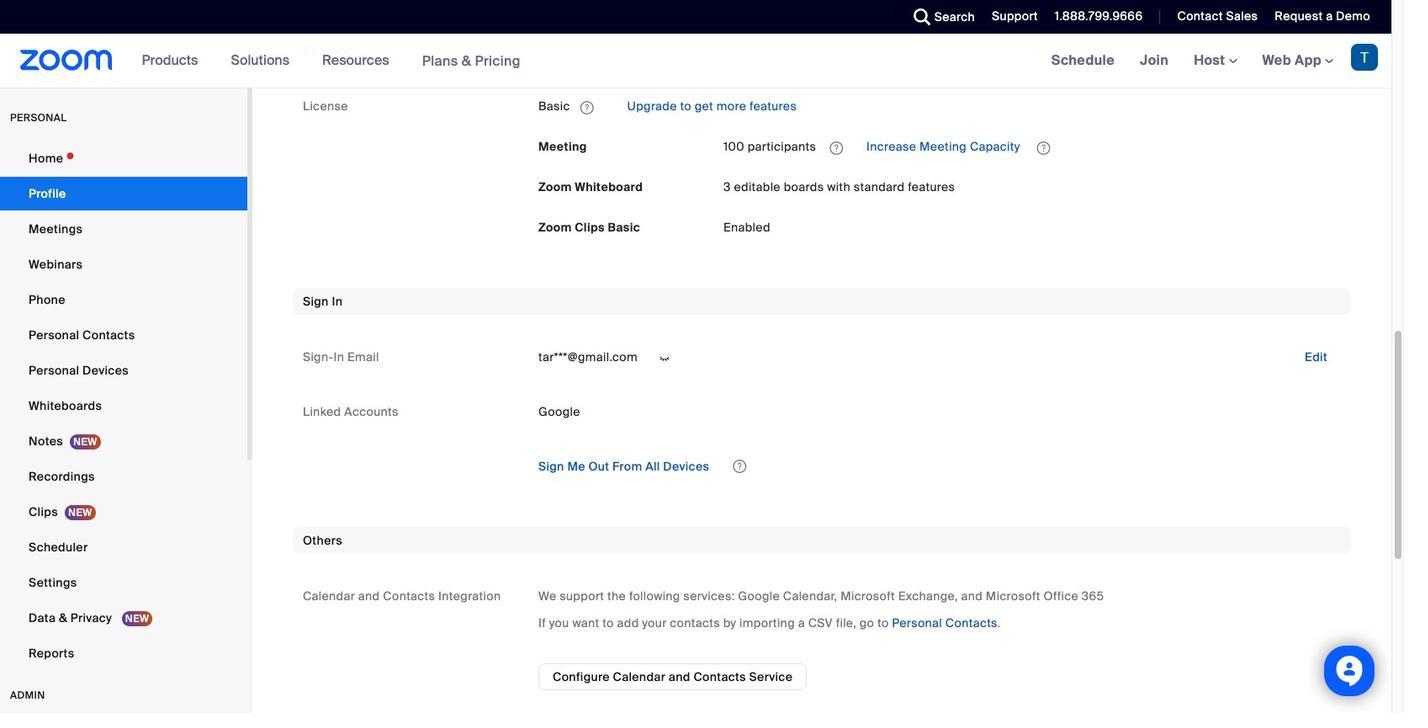 Task type: locate. For each thing, give the bounding box(es) containing it.
1 horizontal spatial and
[[669, 669, 691, 684]]

contacts inside the personal menu menu
[[83, 327, 135, 343]]

google
[[539, 404, 581, 419], [738, 588, 780, 604]]

1 horizontal spatial basic
[[608, 220, 641, 235]]

0 vertical spatial application
[[539, 93, 1342, 120]]

features up 100 participants
[[750, 99, 797, 114]]

microsoft
[[841, 588, 896, 604], [986, 588, 1041, 604]]

personal contacts
[[29, 327, 135, 343]]

& right "plans"
[[462, 52, 472, 69]]

sign left me
[[539, 459, 565, 474]]

data & privacy link
[[0, 601, 247, 635]]

3
[[724, 180, 731, 195]]

phone link
[[0, 283, 247, 317]]

support link
[[980, 0, 1043, 34], [993, 8, 1039, 24]]

configure calendar and contacts service
[[553, 669, 793, 684]]

0 vertical spatial personal contacts link
[[0, 318, 247, 352]]

1 horizontal spatial google
[[738, 588, 780, 604]]

plans & pricing
[[422, 52, 521, 69]]

upgrade
[[628, 99, 677, 114]]

2 horizontal spatial and
[[962, 588, 983, 604]]

linked accounts
[[303, 404, 399, 419]]

clips
[[575, 220, 605, 235], [29, 504, 58, 519]]

personal menu menu
[[0, 141, 247, 672]]

me
[[568, 459, 586, 474]]

devices
[[83, 363, 129, 378], [664, 459, 710, 474]]

request a demo
[[1276, 8, 1371, 24]]

& inside the personal menu menu
[[59, 610, 67, 625]]

application
[[539, 93, 1342, 120], [724, 133, 1342, 160]]

devices inside 'link'
[[83, 363, 129, 378]]

features down increase meeting capacity "link"
[[908, 180, 956, 195]]

by
[[724, 615, 737, 630]]

personal contacts link down exchange,
[[893, 615, 998, 630]]

0 vertical spatial sign
[[303, 294, 329, 309]]

if you want to add your contacts by importing a csv file, go to personal contacts .
[[539, 615, 1001, 630]]

zoom up zoom clips basic
[[539, 180, 572, 195]]

contacts left the integration
[[383, 588, 435, 604]]

0 vertical spatial personal
[[29, 327, 79, 343]]

webinars
[[29, 257, 83, 272]]

1 vertical spatial personal
[[29, 363, 79, 378]]

license
[[303, 99, 348, 114]]

to
[[681, 99, 692, 114], [603, 615, 614, 630], [878, 615, 889, 630]]

personal inside 'link'
[[29, 363, 79, 378]]

personal down exchange,
[[893, 615, 943, 630]]

1 horizontal spatial sign
[[539, 459, 565, 474]]

schedule
[[1052, 51, 1115, 69]]

100
[[724, 139, 745, 154]]

contacts down phone link
[[83, 327, 135, 343]]

2 microsoft from the left
[[986, 588, 1041, 604]]

and inside button
[[669, 669, 691, 684]]

0 horizontal spatial google
[[539, 404, 581, 419]]

& inside product information "navigation"
[[462, 52, 472, 69]]

personal devices
[[29, 363, 129, 378]]

1 horizontal spatial &
[[462, 52, 472, 69]]

1 horizontal spatial features
[[908, 180, 956, 195]]

0 vertical spatial devices
[[83, 363, 129, 378]]

file,
[[836, 615, 857, 630]]

0 horizontal spatial calendar
[[303, 588, 355, 604]]

contacts inside button
[[694, 669, 747, 684]]

resources button
[[322, 34, 397, 88]]

a left demo
[[1327, 8, 1334, 24]]

sign inside button
[[539, 459, 565, 474]]

to right go
[[878, 615, 889, 630]]

0 vertical spatial &
[[462, 52, 472, 69]]

0 vertical spatial google
[[539, 404, 581, 419]]

products
[[142, 51, 198, 69]]

1 vertical spatial in
[[334, 350, 345, 365]]

2 meeting from the left
[[920, 139, 967, 154]]

1.888.799.9666 button
[[1043, 0, 1148, 34], [1055, 8, 1144, 24]]

0 horizontal spatial and
[[358, 588, 380, 604]]

increase
[[867, 139, 917, 154]]

1 vertical spatial sign
[[539, 459, 565, 474]]

in up sign-in email
[[332, 294, 343, 309]]

clips down zoom whiteboard
[[575, 220, 605, 235]]

plans
[[422, 52, 458, 69]]

zoom clips basic
[[539, 220, 641, 235]]

clips up scheduler
[[29, 504, 58, 519]]

integration
[[439, 588, 501, 604]]

following
[[630, 588, 681, 604]]

home
[[29, 151, 63, 166]]

personal down phone
[[29, 327, 79, 343]]

0 vertical spatial a
[[1327, 8, 1334, 24]]

basic down whiteboard
[[608, 220, 641, 235]]

banner
[[0, 34, 1392, 88]]

0 horizontal spatial to
[[603, 615, 614, 630]]

1 vertical spatial zoom
[[539, 220, 572, 235]]

1 vertical spatial personal contacts link
[[893, 615, 998, 630]]

sign
[[303, 294, 329, 309], [539, 459, 565, 474]]

contacts down exchange,
[[946, 615, 998, 630]]

search
[[935, 9, 976, 24]]

1 vertical spatial devices
[[664, 459, 710, 474]]

1 vertical spatial calendar
[[613, 669, 666, 684]]

1 horizontal spatial calendar
[[613, 669, 666, 684]]

profile picture image
[[1352, 44, 1379, 71]]

csv
[[809, 615, 833, 630]]

host
[[1195, 51, 1229, 69]]

2 zoom from the top
[[539, 220, 572, 235]]

365
[[1082, 588, 1105, 604]]

we support the following services: google calendar, microsoft exchange, and microsoft office 365
[[539, 588, 1105, 604]]

sign for sign me out from all devices
[[539, 459, 565, 474]]

calendar,
[[784, 588, 838, 604]]

0 vertical spatial in
[[332, 294, 343, 309]]

1 horizontal spatial microsoft
[[986, 588, 1041, 604]]

calendar
[[303, 588, 355, 604], [613, 669, 666, 684]]

0 horizontal spatial basic
[[539, 99, 571, 114]]

calendar down others on the left of the page
[[303, 588, 355, 604]]

meetings navigation
[[1039, 34, 1392, 88]]

and
[[358, 588, 380, 604], [962, 588, 983, 604], [669, 669, 691, 684]]

we
[[539, 588, 557, 604]]

to left add
[[603, 615, 614, 630]]

boards
[[784, 180, 824, 195]]

contacts left service
[[694, 669, 747, 684]]

basic left learn more about your license type icon on the top left
[[539, 99, 571, 114]]

0 vertical spatial zoom
[[539, 180, 572, 195]]

configure calendar and contacts service button
[[539, 663, 808, 690]]

out
[[589, 459, 610, 474]]

linked
[[303, 404, 341, 419]]

office
[[1044, 588, 1079, 604]]

all
[[646, 459, 660, 474]]

a
[[1327, 8, 1334, 24], [799, 615, 806, 630]]

meetings link
[[0, 212, 247, 246]]

webinars link
[[0, 247, 247, 281]]

0 vertical spatial features
[[750, 99, 797, 114]]

microsoft up go
[[841, 588, 896, 604]]

importing
[[740, 615, 795, 630]]

1 vertical spatial application
[[724, 133, 1342, 160]]

the
[[608, 588, 626, 604]]

scheduler link
[[0, 530, 247, 564]]

notes link
[[0, 424, 247, 458]]

profile link
[[0, 177, 247, 210]]

0 horizontal spatial meeting
[[539, 139, 587, 154]]

personal
[[29, 327, 79, 343], [29, 363, 79, 378], [893, 615, 943, 630]]

contact
[[1178, 8, 1224, 24]]

2 horizontal spatial to
[[878, 615, 889, 630]]

meeting
[[539, 139, 587, 154], [920, 139, 967, 154]]

devices up whiteboards link
[[83, 363, 129, 378]]

to left get
[[681, 99, 692, 114]]

plans & pricing link
[[422, 52, 521, 69], [422, 52, 521, 69]]

sign me out from all devices application
[[525, 452, 1342, 480]]

google up importing
[[738, 588, 780, 604]]

meeting down learn more about your license type icon on the top left
[[539, 139, 587, 154]]

whiteboards
[[29, 398, 102, 413]]

0 horizontal spatial sign
[[303, 294, 329, 309]]

recordings
[[29, 469, 95, 484]]

learn more about increasing meeting capacity image
[[1032, 140, 1056, 155]]

sign up sign- on the left
[[303, 294, 329, 309]]

1 vertical spatial a
[[799, 615, 806, 630]]

devices right all on the left bottom of page
[[664, 459, 710, 474]]

& right data
[[59, 610, 67, 625]]

application containing 100 participants
[[724, 133, 1342, 160]]

calendar down add
[[613, 669, 666, 684]]

standard
[[854, 180, 905, 195]]

participants
[[748, 139, 817, 154]]

whiteboard
[[575, 180, 643, 195]]

0 vertical spatial calendar
[[303, 588, 355, 604]]

a left csv
[[799, 615, 806, 630]]

web app button
[[1263, 51, 1334, 69]]

in
[[332, 294, 343, 309], [334, 350, 345, 365]]

1 horizontal spatial clips
[[575, 220, 605, 235]]

sign-in email
[[303, 350, 379, 365]]

in left the email
[[334, 350, 345, 365]]

1 microsoft from the left
[[841, 588, 896, 604]]

edit button
[[1292, 344, 1342, 371]]

1 horizontal spatial a
[[1327, 8, 1334, 24]]

0 vertical spatial basic
[[539, 99, 571, 114]]

1 horizontal spatial to
[[681, 99, 692, 114]]

0 horizontal spatial &
[[59, 610, 67, 625]]

google up me
[[539, 404, 581, 419]]

0 horizontal spatial clips
[[29, 504, 58, 519]]

personal contacts link
[[0, 318, 247, 352], [893, 615, 998, 630]]

0 horizontal spatial devices
[[83, 363, 129, 378]]

sign for sign in
[[303, 294, 329, 309]]

1 vertical spatial &
[[59, 610, 67, 625]]

personal up whiteboards
[[29, 363, 79, 378]]

web
[[1263, 51, 1292, 69]]

1 vertical spatial basic
[[608, 220, 641, 235]]

editable
[[734, 180, 781, 195]]

1 vertical spatial clips
[[29, 504, 58, 519]]

zoom down zoom whiteboard
[[539, 220, 572, 235]]

reports
[[29, 646, 74, 661]]

microsoft up .
[[986, 588, 1041, 604]]

0 horizontal spatial microsoft
[[841, 588, 896, 604]]

1 zoom from the top
[[539, 180, 572, 195]]

meeting right increase
[[920, 139, 967, 154]]

personal contacts link up personal devices 'link'
[[0, 318, 247, 352]]

0 horizontal spatial features
[[750, 99, 797, 114]]

0 horizontal spatial personal contacts link
[[0, 318, 247, 352]]

1 horizontal spatial meeting
[[920, 139, 967, 154]]

1 horizontal spatial devices
[[664, 459, 710, 474]]

profile
[[29, 186, 66, 201]]



Task type: describe. For each thing, give the bounding box(es) containing it.
& for pricing
[[462, 52, 472, 69]]

data
[[29, 610, 56, 625]]

demo
[[1337, 8, 1371, 24]]

app
[[1296, 51, 1322, 69]]

learn more about your license type image
[[579, 102, 596, 113]]

product information navigation
[[129, 34, 534, 88]]

resources
[[322, 51, 389, 69]]

solutions
[[231, 51, 290, 69]]

web app
[[1263, 51, 1322, 69]]

email
[[348, 350, 379, 365]]

personal devices link
[[0, 354, 247, 387]]

with
[[828, 180, 851, 195]]

in for sign-
[[334, 350, 345, 365]]

1 vertical spatial features
[[908, 180, 956, 195]]

3 editable boards with standard features
[[724, 180, 956, 195]]

100 participants
[[724, 139, 817, 154]]

solutions button
[[231, 34, 297, 88]]

contact sales
[[1178, 8, 1259, 24]]

go
[[860, 615, 875, 630]]

& for privacy
[[59, 610, 67, 625]]

contacts
[[670, 615, 721, 630]]

zoom for zoom whiteboard
[[539, 180, 572, 195]]

1 horizontal spatial personal contacts link
[[893, 615, 998, 630]]

you
[[550, 615, 570, 630]]

learn more about your meeting license image
[[825, 140, 849, 155]]

services:
[[684, 588, 735, 604]]

enabled
[[724, 220, 771, 235]]

0 vertical spatial clips
[[575, 220, 605, 235]]

recordings link
[[0, 460, 247, 493]]

schedule link
[[1039, 34, 1128, 88]]

in for sign
[[332, 294, 343, 309]]

sign me out from all devices button
[[525, 453, 723, 480]]

configure
[[553, 669, 610, 684]]

basic inside application
[[539, 99, 571, 114]]

zoom whiteboard
[[539, 180, 643, 195]]

0 horizontal spatial a
[[799, 615, 806, 630]]

support
[[560, 588, 605, 604]]

application containing basic
[[539, 93, 1342, 120]]

more
[[717, 99, 747, 114]]

your
[[643, 615, 667, 630]]

whiteboards link
[[0, 389, 247, 423]]

request
[[1276, 8, 1324, 24]]

account
[[303, 43, 351, 58]]

data & privacy
[[29, 610, 115, 625]]

zoom for zoom clips basic
[[539, 220, 572, 235]]

products button
[[142, 34, 206, 88]]

others
[[303, 533, 343, 548]]

host button
[[1195, 51, 1238, 69]]

join link
[[1128, 34, 1182, 88]]

to inside application
[[681, 99, 692, 114]]

notes
[[29, 434, 63, 449]]

1.888.799.9666
[[1055, 8, 1144, 24]]

increase meeting capacity
[[864, 139, 1024, 154]]

personal for personal devices
[[29, 363, 79, 378]]

tar***@gmail.com
[[539, 350, 638, 365]]

learn more about signing out from all devices image
[[732, 460, 749, 472]]

service
[[750, 669, 793, 684]]

sign-
[[303, 350, 334, 365]]

2 vertical spatial personal
[[893, 615, 943, 630]]

reports link
[[0, 636, 247, 670]]

exchange,
[[899, 588, 959, 604]]

add
[[617, 615, 639, 630]]

meetings
[[29, 221, 83, 237]]

1 meeting from the left
[[539, 139, 587, 154]]

calendar inside button
[[613, 669, 666, 684]]

personal
[[10, 111, 67, 125]]

accounts
[[344, 404, 399, 419]]

devices inside button
[[664, 459, 710, 474]]

search button
[[901, 0, 980, 34]]

settings link
[[0, 566, 247, 599]]

sign me out from all devices
[[539, 459, 710, 474]]

1 vertical spatial google
[[738, 588, 780, 604]]

settings
[[29, 575, 77, 590]]

phone
[[29, 292, 65, 307]]

home link
[[0, 141, 247, 175]]

clips link
[[0, 495, 247, 529]]

personal for personal contacts
[[29, 327, 79, 343]]

zoom logo image
[[20, 50, 112, 71]]

join
[[1141, 51, 1169, 69]]

pricing
[[475, 52, 521, 69]]

if
[[539, 615, 546, 630]]

clips inside 'link'
[[29, 504, 58, 519]]

admin
[[10, 689, 45, 702]]

sales
[[1227, 8, 1259, 24]]

get
[[695, 99, 714, 114]]

upgrade to get more features link
[[624, 99, 797, 114]]

support
[[993, 8, 1039, 24]]

privacy
[[71, 610, 112, 625]]

banner containing products
[[0, 34, 1392, 88]]

edit
[[1306, 350, 1328, 365]]



Task type: vqa. For each thing, say whether or not it's contained in the screenshot.
"right" image
no



